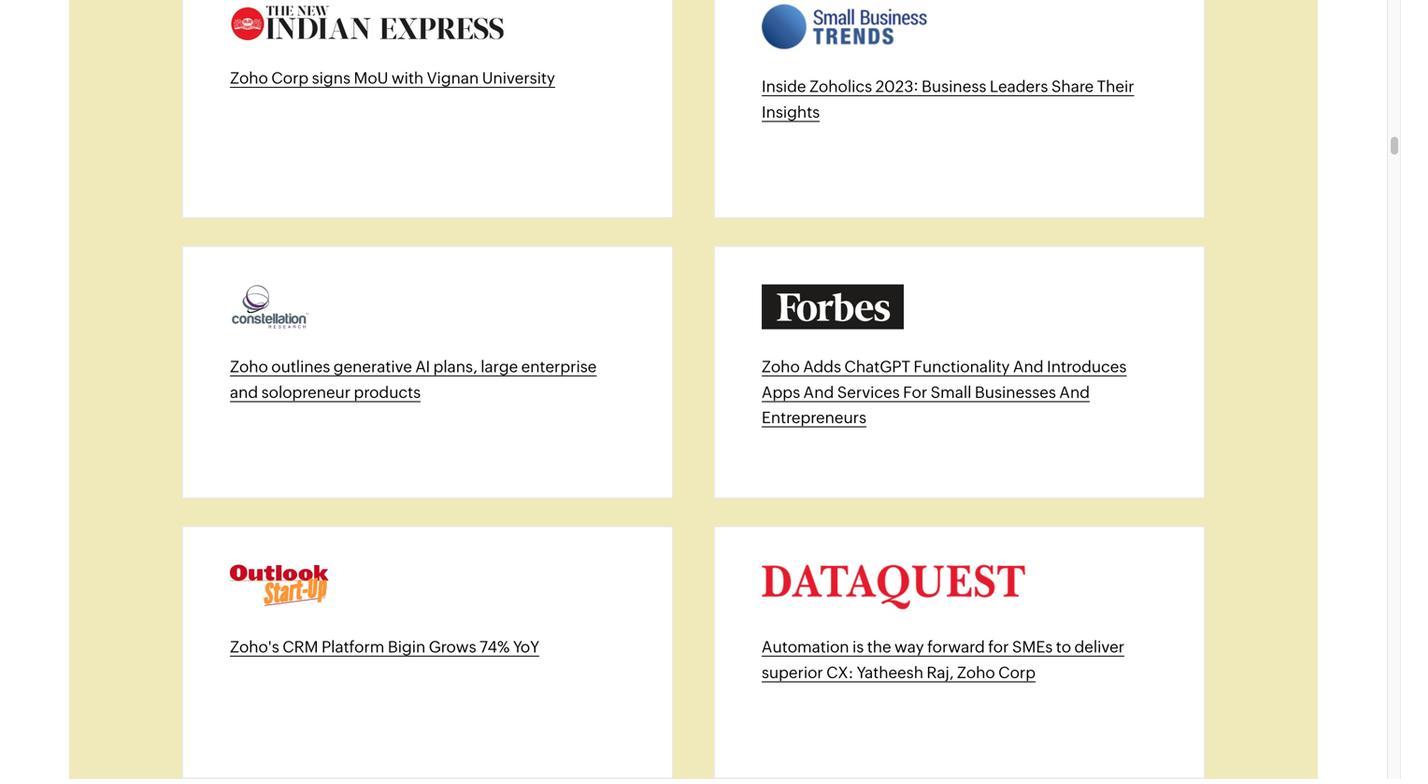 Task type: locate. For each thing, give the bounding box(es) containing it.
zoho
[[230, 69, 268, 87], [230, 358, 268, 376], [762, 358, 800, 376], [957, 663, 995, 682]]

zoho for zoho adds chatgpt functionality and introduces apps and services for small businesses and entrepreneurs
[[762, 358, 800, 376]]

74%
[[480, 638, 510, 656]]

zoho left signs
[[230, 69, 268, 87]]

vignan
[[427, 69, 479, 87]]

and down adds
[[803, 383, 834, 401]]

zoho_general_pages image up zoholics
[[762, 4, 927, 49]]

yatheesh
[[857, 663, 923, 682]]

introduces
[[1047, 358, 1127, 376]]

0 vertical spatial corp
[[271, 69, 309, 87]]

1 horizontal spatial corp
[[998, 663, 1036, 682]]

zoho adds chatgpt functionality and introduces apps and services for small businesses and entrepreneurs
[[762, 358, 1127, 427]]

zoho inside the zoho adds chatgpt functionality and introduces apps and services for small businesses and entrepreneurs
[[762, 358, 800, 376]]

apps
[[762, 383, 800, 401]]

large
[[481, 358, 518, 376]]

is
[[852, 638, 864, 656]]

zoho_general_pages image up mou
[[230, 4, 507, 41]]

0 horizontal spatial corp
[[271, 69, 309, 87]]

zoho_general_pages image up adds
[[762, 285, 904, 330]]

smes
[[1012, 638, 1053, 656]]

zoho_general_pages image up the
[[762, 565, 1026, 610]]

functionality
[[914, 358, 1010, 376]]

1 vertical spatial corp
[[998, 663, 1036, 682]]

insights
[[762, 103, 820, 121]]

crm
[[282, 638, 318, 656]]

zoho up and
[[230, 358, 268, 376]]

their
[[1097, 77, 1134, 95]]

signs
[[312, 69, 351, 87]]

way
[[894, 638, 924, 656]]

small
[[931, 383, 971, 401]]

to
[[1056, 638, 1071, 656]]

zoho_general_pages image up outlines
[[230, 285, 311, 330]]

corp
[[271, 69, 309, 87], [998, 663, 1036, 682]]

1 horizontal spatial and
[[1013, 358, 1044, 376]]

yoy
[[513, 638, 539, 656]]

leaders
[[990, 77, 1048, 95]]

forward
[[927, 638, 985, 656]]

and down 'introduces'
[[1059, 383, 1090, 401]]

zoho_general_pages image up crm on the bottom left of page
[[230, 565, 330, 610]]

corp down the smes
[[998, 663, 1036, 682]]

generative
[[333, 358, 412, 376]]

and
[[230, 383, 258, 401]]

2023:
[[875, 77, 918, 95]]

zoho_general_pages image
[[230, 4, 507, 41], [762, 4, 927, 49], [230, 285, 311, 330], [762, 285, 904, 330], [230, 565, 330, 610], [762, 565, 1026, 610]]

corp left signs
[[271, 69, 309, 87]]

zoho corp signs mou with vignan university
[[230, 69, 555, 87]]

and
[[1013, 358, 1044, 376], [803, 383, 834, 401], [1059, 383, 1090, 401]]

zoho_general_pages image for outlines
[[230, 285, 311, 330]]

zoho inside the zoho outlines generative ai plans, large enterprise and solopreneur products
[[230, 358, 268, 376]]

inside zoholics 2023: business leaders share their insights
[[762, 77, 1134, 121]]

university
[[482, 69, 555, 87]]

zoho down forward
[[957, 663, 995, 682]]

zoho up apps at the right
[[762, 358, 800, 376]]

zoho outlines generative ai plans, large enterprise and solopreneur products
[[230, 358, 597, 401]]

chatgpt
[[844, 358, 910, 376]]

and up 'businesses'
[[1013, 358, 1044, 376]]

enterprise
[[521, 358, 597, 376]]



Task type: vqa. For each thing, say whether or not it's contained in the screenshot.
Privacy
no



Task type: describe. For each thing, give the bounding box(es) containing it.
zoho_general_pages image for corp
[[230, 4, 507, 41]]

zoho for zoho corp signs mou with vignan university
[[230, 69, 268, 87]]

services
[[837, 383, 900, 401]]

zoho's crm platform bigin grows 74% yoy
[[230, 638, 539, 656]]

bigin
[[388, 638, 426, 656]]

zoho for zoho outlines generative ai plans, large enterprise and solopreneur products
[[230, 358, 268, 376]]

zoho corp signs mou with vignan university link
[[230, 69, 555, 88]]

adds
[[803, 358, 841, 376]]

businesses
[[975, 383, 1056, 401]]

business
[[922, 77, 986, 95]]

automation is the way forward for smes to deliver superior cx: yatheesh raj, zoho corp
[[762, 638, 1124, 682]]

superior
[[762, 663, 823, 682]]

zoho adds chatgpt functionality and introduces apps and services for small businesses and entrepreneurs link
[[762, 358, 1127, 428]]

0 horizontal spatial and
[[803, 383, 834, 401]]

plans,
[[433, 358, 477, 376]]

for
[[903, 383, 927, 401]]

entrepreneurs
[[762, 408, 866, 427]]

raj,
[[927, 663, 954, 682]]

inside
[[762, 77, 806, 95]]

zoho_general_pages image for zoholics
[[762, 4, 927, 49]]

corp inside the automation is the way forward for smes to deliver superior cx: yatheesh raj, zoho corp
[[998, 663, 1036, 682]]

the
[[867, 638, 891, 656]]

mou
[[354, 69, 388, 87]]

solopreneur
[[261, 383, 351, 401]]

cx:
[[826, 663, 854, 682]]

zoho_general_pages image for crm
[[230, 565, 330, 610]]

grows
[[429, 638, 476, 656]]

zoho outlines generative ai plans, large enterprise and solopreneur products link
[[230, 358, 597, 402]]

ai
[[415, 358, 430, 376]]

zoho's crm platform bigin grows 74% yoy link
[[230, 638, 539, 657]]

for
[[988, 638, 1009, 656]]

zoho's
[[230, 638, 279, 656]]

automation
[[762, 638, 849, 656]]

deliver
[[1074, 638, 1124, 656]]

automation is the way forward for smes to deliver superior cx: yatheesh raj, zoho corp link
[[762, 638, 1124, 683]]

inside zoholics 2023: business leaders share their insights link
[[762, 77, 1134, 122]]

zoholics
[[809, 77, 872, 95]]

platform
[[321, 638, 384, 656]]

zoho_general_pages image for is
[[762, 565, 1026, 610]]

with
[[392, 69, 424, 87]]

outlines
[[271, 358, 330, 376]]

2 horizontal spatial and
[[1059, 383, 1090, 401]]

share
[[1051, 77, 1094, 95]]

zoho inside the automation is the way forward for smes to deliver superior cx: yatheesh raj, zoho corp
[[957, 663, 995, 682]]

products
[[354, 383, 421, 401]]

zoho_general_pages image for adds
[[762, 285, 904, 330]]



